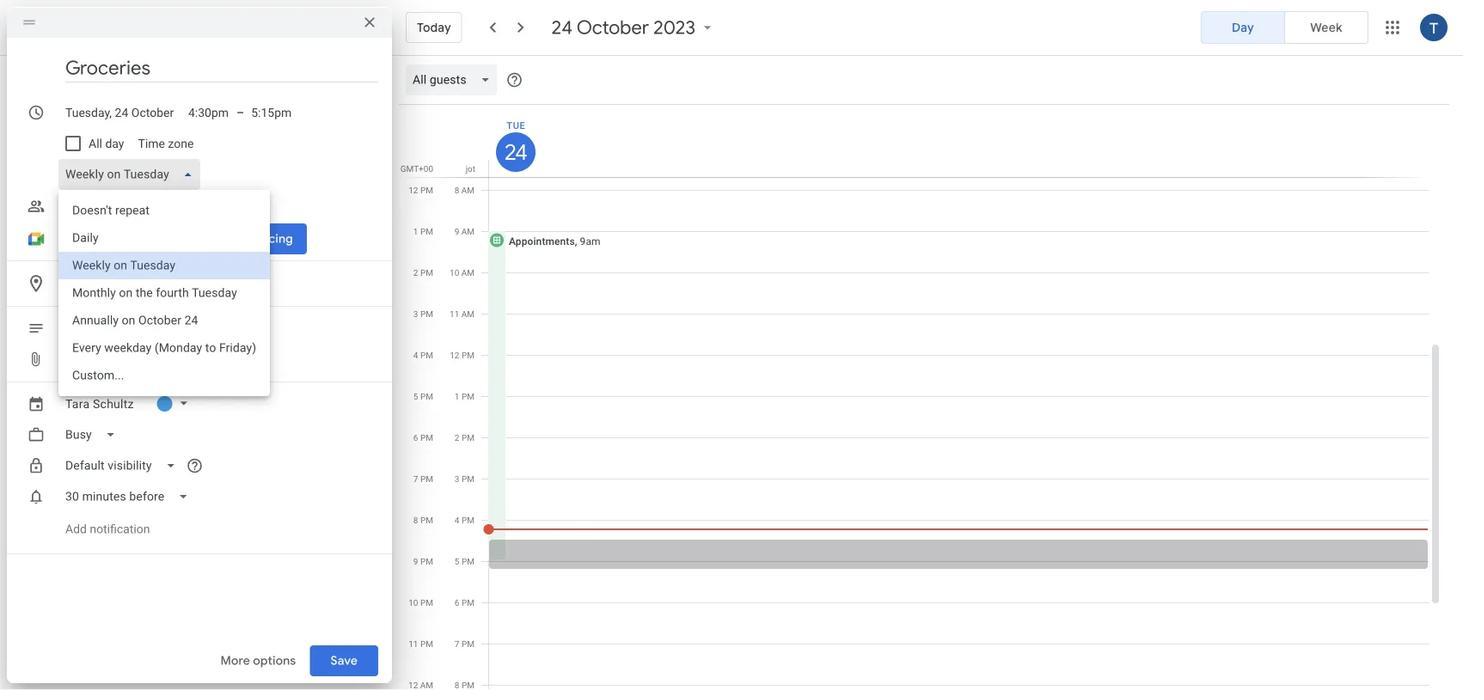 Task type: vqa. For each thing, say whether or not it's contained in the screenshot.
All day
yes



Task type: describe. For each thing, give the bounding box(es) containing it.
weekly on tuesday option
[[58, 252, 270, 279]]

1 horizontal spatial 4
[[455, 515, 460, 525]]

1 horizontal spatial 7
[[455, 639, 460, 649]]

24 grid
[[399, 105, 1443, 691]]

0 horizontal spatial 6
[[414, 433, 418, 443]]

add notification button
[[58, 509, 157, 550]]

tara
[[65, 397, 90, 411]]

1 vertical spatial 2 pm
[[455, 433, 475, 443]]

10 am
[[450, 267, 475, 278]]

am for 9 am
[[462, 226, 475, 236]]

schultz
[[93, 397, 134, 411]]

,
[[575, 235, 577, 247]]

1 vertical spatial 3
[[455, 474, 460, 484]]

doesn't repeat option
[[58, 197, 270, 224]]

every weekday (monday to friday) option
[[58, 335, 270, 362]]

Start date text field
[[65, 102, 175, 123]]

location
[[91, 276, 135, 291]]

add for add attachment
[[65, 352, 87, 367]]

add for add description
[[65, 321, 87, 335]]

8 am
[[455, 185, 475, 195]]

24 october 2023
[[552, 15, 696, 40]]

11 for 11 am
[[450, 309, 459, 319]]

add location button
[[58, 268, 378, 299]]

add for add guests
[[65, 199, 87, 213]]

description
[[91, 321, 153, 335]]

monthly on the fourth tuesday option
[[58, 279, 270, 307]]

1 horizontal spatial 12
[[450, 350, 460, 360]]

0 vertical spatial 7
[[414, 474, 418, 484]]

am for 11 am
[[462, 309, 475, 319]]

1 vertical spatial 12 pm
[[450, 350, 475, 360]]

jot
[[466, 163, 476, 174]]

0 vertical spatial 4
[[414, 350, 418, 360]]

october
[[577, 15, 650, 40]]

all day
[[89, 137, 124, 151]]

1 vertical spatial 3 pm
[[455, 474, 475, 484]]

time zone
[[138, 137, 194, 151]]

1 vertical spatial 2
[[455, 433, 460, 443]]

day
[[1232, 20, 1255, 35]]

Day radio
[[1201, 11, 1286, 44]]

0 horizontal spatial 5 pm
[[414, 391, 433, 402]]

tuesday, 24 october, today element
[[496, 132, 536, 172]]

9am
[[580, 235, 601, 247]]

11 pm
[[409, 639, 433, 649]]

10 for 10 am
[[450, 267, 459, 278]]

tue 24
[[504, 120, 526, 166]]

1 horizontal spatial 5 pm
[[455, 556, 475, 567]]

zone
[[168, 137, 194, 151]]

add guests button
[[58, 191, 378, 222]]

notification
[[90, 522, 150, 537]]

8 for 8 am
[[455, 185, 459, 195]]

0 horizontal spatial 2
[[414, 267, 418, 278]]

24 column header
[[488, 105, 1429, 177]]

time zone button
[[131, 128, 201, 159]]

10 for 10 pm
[[409, 598, 418, 608]]

today button
[[406, 7, 462, 48]]

–
[[236, 106, 244, 120]]

24 inside 'tue 24'
[[504, 139, 526, 166]]

add location
[[65, 276, 135, 291]]

24 october 2023 button
[[545, 15, 723, 40]]

Start time text field
[[188, 102, 230, 123]]

0 vertical spatial 6 pm
[[414, 433, 433, 443]]

9 am
[[455, 226, 475, 236]]

0 horizontal spatial 12 pm
[[409, 185, 433, 195]]

0 horizontal spatial 12
[[409, 185, 418, 195]]

0 horizontal spatial 3 pm
[[414, 309, 433, 319]]

tara schultz
[[65, 397, 134, 411]]

gmt+00
[[401, 163, 433, 174]]

Add title text field
[[65, 55, 378, 81]]

tue
[[507, 120, 526, 131]]



Task type: locate. For each thing, give the bounding box(es) containing it.
0 vertical spatial 6
[[414, 433, 418, 443]]

0 vertical spatial 7 pm
[[414, 474, 433, 484]]

0 vertical spatial 12
[[409, 185, 418, 195]]

9 for 9 am
[[455, 226, 459, 236]]

1 vertical spatial 5
[[455, 556, 460, 567]]

5
[[414, 391, 418, 402], [455, 556, 460, 567]]

2 am from the top
[[462, 226, 475, 236]]

week
[[1311, 20, 1343, 35]]

0 horizontal spatial 5
[[414, 391, 418, 402]]

0 vertical spatial 11
[[450, 309, 459, 319]]

4 am from the top
[[462, 309, 475, 319]]

10 up 11 am
[[450, 267, 459, 278]]

Week radio
[[1285, 11, 1369, 44]]

11
[[450, 309, 459, 319], [409, 639, 418, 649]]

time
[[138, 137, 165, 151]]

1 horizontal spatial 24
[[552, 15, 573, 40]]

attachment
[[90, 352, 151, 367]]

2 add from the top
[[65, 276, 87, 291]]

appointments
[[509, 235, 575, 247]]

am down 10 am
[[462, 309, 475, 319]]

1 horizontal spatial 2
[[455, 433, 460, 443]]

add description
[[65, 321, 153, 335]]

option group
[[1201, 11, 1369, 44]]

24 left the october
[[552, 15, 573, 40]]

0 horizontal spatial 7 pm
[[414, 474, 433, 484]]

1 horizontal spatial 3 pm
[[455, 474, 475, 484]]

am down 8 am
[[462, 226, 475, 236]]

7 pm right 11 pm
[[455, 639, 475, 649]]

6 right 10 pm
[[455, 598, 460, 608]]

day
[[105, 137, 124, 151]]

0 vertical spatial 10
[[450, 267, 459, 278]]

1 horizontal spatial 6 pm
[[455, 598, 475, 608]]

1 horizontal spatial 10
[[450, 267, 459, 278]]

9 up 10 pm
[[414, 556, 418, 567]]

add attachment button
[[58, 344, 158, 375]]

0 vertical spatial 9
[[455, 226, 459, 236]]

3 pm
[[414, 309, 433, 319], [455, 474, 475, 484]]

0 horizontal spatial 24
[[504, 139, 526, 166]]

1 horizontal spatial 5
[[455, 556, 460, 567]]

appointments , 9am
[[509, 235, 601, 247]]

5 add from the top
[[65, 522, 87, 537]]

2
[[414, 267, 418, 278], [455, 433, 460, 443]]

1 pm down 11 am
[[455, 391, 475, 402]]

6 pm up 8 pm
[[414, 433, 433, 443]]

am
[[462, 185, 475, 195], [462, 226, 475, 236], [462, 267, 475, 278], [462, 309, 475, 319]]

1 vertical spatial 1
[[455, 391, 460, 402]]

0 vertical spatial 5
[[414, 391, 418, 402]]

0 horizontal spatial 6 pm
[[414, 433, 433, 443]]

0 vertical spatial 3 pm
[[414, 309, 433, 319]]

0 horizontal spatial 4 pm
[[414, 350, 433, 360]]

0 vertical spatial 5 pm
[[414, 391, 433, 402]]

6 pm right 10 pm
[[455, 598, 475, 608]]

8 up 9 pm
[[414, 515, 418, 525]]

add attachment
[[65, 352, 151, 367]]

option group containing day
[[1201, 11, 1369, 44]]

1 vertical spatial 9
[[414, 556, 418, 567]]

1 vertical spatial 10
[[409, 598, 418, 608]]

1 vertical spatial 1 pm
[[455, 391, 475, 402]]

24
[[552, 15, 573, 40], [504, 139, 526, 166]]

1 left 9 am
[[414, 226, 418, 236]]

0 horizontal spatial 1
[[414, 226, 418, 236]]

11 am
[[450, 309, 475, 319]]

2023
[[654, 15, 696, 40]]

1 vertical spatial 7
[[455, 639, 460, 649]]

custom... option
[[58, 362, 270, 390]]

am for 10 am
[[462, 267, 475, 278]]

add
[[65, 199, 87, 213], [65, 276, 87, 291], [65, 321, 87, 335], [65, 352, 87, 367], [65, 522, 87, 537]]

7 pm
[[414, 474, 433, 484], [455, 639, 475, 649]]

1 vertical spatial 12
[[450, 350, 460, 360]]

7
[[414, 474, 418, 484], [455, 639, 460, 649]]

12
[[409, 185, 418, 195], [450, 350, 460, 360]]

0 horizontal spatial 1 pm
[[414, 226, 433, 236]]

12 pm
[[409, 185, 433, 195], [450, 350, 475, 360]]

1 horizontal spatial 6
[[455, 598, 460, 608]]

6
[[414, 433, 418, 443], [455, 598, 460, 608]]

1 horizontal spatial 8
[[455, 185, 459, 195]]

1 vertical spatial 4
[[455, 515, 460, 525]]

0 horizontal spatial 10
[[409, 598, 418, 608]]

8 pm
[[414, 515, 433, 525]]

10 up 11 pm
[[409, 598, 418, 608]]

add description button
[[58, 313, 378, 344]]

1 vertical spatial 4 pm
[[455, 515, 475, 525]]

0 horizontal spatial 2 pm
[[414, 267, 433, 278]]

24 down tue at the left of the page
[[504, 139, 526, 166]]

0 vertical spatial 8
[[455, 185, 459, 195]]

1 vertical spatial 6
[[455, 598, 460, 608]]

0 vertical spatial 4 pm
[[414, 350, 433, 360]]

End time text field
[[251, 102, 293, 123]]

12 down 11 am
[[450, 350, 460, 360]]

0 vertical spatial 3
[[414, 309, 418, 319]]

add guests
[[65, 199, 128, 213]]

to element
[[236, 106, 244, 120]]

0 horizontal spatial 3
[[414, 309, 418, 319]]

1 horizontal spatial 3
[[455, 474, 460, 484]]

3 add from the top
[[65, 321, 87, 335]]

1 horizontal spatial 2 pm
[[455, 433, 475, 443]]

6 pm
[[414, 433, 433, 443], [455, 598, 475, 608]]

0 vertical spatial 2
[[414, 267, 418, 278]]

all
[[89, 137, 102, 151]]

0 horizontal spatial 8
[[414, 515, 418, 525]]

6 up 8 pm
[[414, 433, 418, 443]]

annually on october 24 option
[[58, 307, 270, 335]]

1 pm left 9 am
[[414, 226, 433, 236]]

pm
[[420, 185, 433, 195], [420, 226, 433, 236], [420, 267, 433, 278], [420, 309, 433, 319], [420, 350, 433, 360], [462, 350, 475, 360], [420, 391, 433, 402], [462, 391, 475, 402], [420, 433, 433, 443], [462, 433, 475, 443], [420, 474, 433, 484], [462, 474, 475, 484], [420, 515, 433, 525], [462, 515, 475, 525], [420, 556, 433, 567], [462, 556, 475, 567], [420, 598, 433, 608], [462, 598, 475, 608], [420, 639, 433, 649], [462, 639, 475, 649]]

1 horizontal spatial 11
[[450, 309, 459, 319]]

am for 8 am
[[462, 185, 475, 195]]

1 horizontal spatial 9
[[455, 226, 459, 236]]

0 horizontal spatial 11
[[409, 639, 418, 649]]

0 vertical spatial 1 pm
[[414, 226, 433, 236]]

recurrence list box
[[58, 190, 270, 396]]

1 vertical spatial 6 pm
[[455, 598, 475, 608]]

None field
[[406, 64, 505, 95], [58, 159, 207, 190], [58, 420, 130, 451], [58, 451, 190, 482], [58, 482, 202, 513], [406, 64, 505, 95], [58, 159, 207, 190], [58, 420, 130, 451], [58, 451, 190, 482], [58, 482, 202, 513]]

guests
[[91, 199, 128, 213]]

1 horizontal spatial 4 pm
[[455, 515, 475, 525]]

12 down gmt+00
[[409, 185, 418, 195]]

add for add location
[[65, 276, 87, 291]]

add up add attachment button
[[65, 321, 87, 335]]

11 down 10 pm
[[409, 639, 418, 649]]

0 horizontal spatial 7
[[414, 474, 418, 484]]

1 horizontal spatial 1
[[455, 391, 460, 402]]

8 up 9 am
[[455, 185, 459, 195]]

2 pm
[[414, 267, 433, 278], [455, 433, 475, 443]]

4 add from the top
[[65, 352, 87, 367]]

add left guests
[[65, 199, 87, 213]]

1 am from the top
[[462, 185, 475, 195]]

3
[[414, 309, 418, 319], [455, 474, 460, 484]]

add notification
[[65, 522, 150, 537]]

3 am from the top
[[462, 267, 475, 278]]

4
[[414, 350, 418, 360], [455, 515, 460, 525]]

0 horizontal spatial 9
[[414, 556, 418, 567]]

1 pm
[[414, 226, 433, 236], [455, 391, 475, 402]]

1 horizontal spatial 12 pm
[[450, 350, 475, 360]]

am down 9 am
[[462, 267, 475, 278]]

1 vertical spatial 11
[[409, 639, 418, 649]]

9
[[455, 226, 459, 236], [414, 556, 418, 567]]

am down jot
[[462, 185, 475, 195]]

1 horizontal spatial 7 pm
[[455, 639, 475, 649]]

7 pm up 8 pm
[[414, 474, 433, 484]]

0 horizontal spatial 4
[[414, 350, 418, 360]]

7 right 11 pm
[[455, 639, 460, 649]]

9 for 9 pm
[[414, 556, 418, 567]]

add left 'location'
[[65, 276, 87, 291]]

12 pm down 11 am
[[450, 350, 475, 360]]

4 pm
[[414, 350, 433, 360], [455, 515, 475, 525]]

12 pm down gmt+00
[[409, 185, 433, 195]]

daily option
[[58, 224, 270, 252]]

add left attachment
[[65, 352, 87, 367]]

0 vertical spatial 1
[[414, 226, 418, 236]]

add inside dropdown button
[[65, 199, 87, 213]]

1 down 11 am
[[455, 391, 460, 402]]

8 for 8 pm
[[414, 515, 418, 525]]

add left notification
[[65, 522, 87, 537]]

8
[[455, 185, 459, 195], [414, 515, 418, 525]]

1
[[414, 226, 418, 236], [455, 391, 460, 402]]

9 pm
[[414, 556, 433, 567]]

1 horizontal spatial 1 pm
[[455, 391, 475, 402]]

11 for 11 pm
[[409, 639, 418, 649]]

0 vertical spatial 24
[[552, 15, 573, 40]]

10
[[450, 267, 459, 278], [409, 598, 418, 608]]

1 vertical spatial 24
[[504, 139, 526, 166]]

10 pm
[[409, 598, 433, 608]]

1 vertical spatial 8
[[414, 515, 418, 525]]

1 add from the top
[[65, 199, 87, 213]]

0 vertical spatial 12 pm
[[409, 185, 433, 195]]

1 vertical spatial 5 pm
[[455, 556, 475, 567]]

5 pm
[[414, 391, 433, 402], [455, 556, 475, 567]]

1 vertical spatial 7 pm
[[455, 639, 475, 649]]

7 up 8 pm
[[414, 474, 418, 484]]

11 down 10 am
[[450, 309, 459, 319]]

0 vertical spatial 2 pm
[[414, 267, 433, 278]]

today
[[417, 20, 451, 35]]

9 up 10 am
[[455, 226, 459, 236]]

add for add notification
[[65, 522, 87, 537]]



